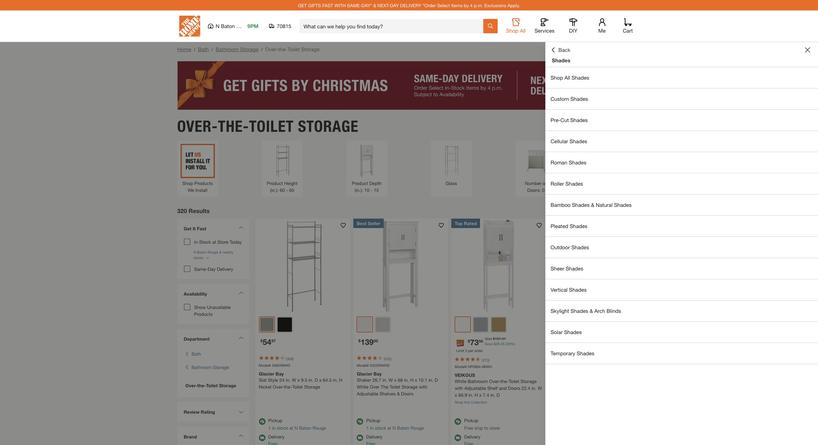 Task type: locate. For each thing, give the bounding box(es) containing it.
1 horizontal spatial hp0904-
[[566, 364, 580, 368]]

bathroom inside "bathroom storage" link
[[192, 365, 212, 370]]

shades right cellular
[[570, 138, 587, 144]]

all
[[520, 27, 526, 34], [564, 74, 570, 81]]

0 horizontal spatial with
[[419, 384, 427, 390]]

0 horizontal spatial pickup 1 in stock at n baton rouge
[[268, 418, 326, 431]]

toilet
[[288, 46, 300, 52], [249, 117, 294, 136], [509, 379, 519, 384], [206, 383, 218, 388], [292, 384, 303, 390], [390, 384, 400, 390]]

bathroom storage
[[192, 365, 229, 370]]

x left 66.9
[[455, 393, 457, 398]]

adjustable down over
[[357, 391, 378, 397]]

0 vertical spatial .
[[501, 337, 502, 341]]

1 - from the left
[[286, 187, 288, 193]]

sellers
[[617, 206, 631, 212]]

)
[[293, 357, 294, 361], [391, 357, 392, 361], [587, 358, 588, 362], [489, 358, 490, 362]]

roman shades
[[551, 159, 586, 166]]

number of doors: 0 image
[[519, 144, 553, 178]]

cart link
[[621, 18, 635, 34]]

yellow image up "101"
[[492, 318, 506, 332]]

with inside glacier bay shaker 26.7 in. w x 68 in. h x 10.1 in. d white over the toilet storage with adjustable shelves & doors
[[419, 384, 427, 390]]

shades for vertical shades
[[569, 287, 587, 293]]

pickup 1 in stock at n baton rouge
[[268, 418, 326, 431], [366, 418, 424, 431]]

(in.): left 60
[[270, 187, 279, 193]]

- inside product depth (in.): 10 - 15
[[371, 187, 373, 193]]

bay inside glacier bay shaker 26.7 in. w x 68 in. h x 10.1 in. d white over the toilet storage with adjustable shelves & doors
[[374, 371, 382, 377]]

sponsored banner image
[[177, 61, 641, 110]]

white image up 139
[[358, 318, 372, 332]]

0 horizontal spatial 1
[[268, 426, 271, 431]]

2 horizontal spatial rouge
[[411, 426, 424, 431]]

( up 3465nnhd
[[286, 357, 287, 361]]

x left 7.4
[[479, 393, 482, 398]]

- right 10
[[371, 187, 373, 193]]

with up 66.9
[[455, 386, 463, 391]]

( for 139
[[384, 357, 385, 361]]

today
[[230, 239, 242, 245]]

$ left 00
[[358, 338, 361, 343]]

at for available for pickup image corresponding to 1 in stock
[[289, 426, 293, 431]]

0 vertical spatial top
[[609, 206, 616, 212]]

w left 9.5 at the bottom left of page
[[292, 378, 296, 383]]

1 horizontal spatial order
[[572, 348, 581, 353]]

hp0904-
[[566, 364, 580, 368], [468, 365, 482, 369]]

0 horizontal spatial top
[[455, 221, 463, 226]]

shades for roller shades
[[566, 181, 583, 187]]

delivery
[[217, 266, 233, 272], [268, 434, 285, 440], [366, 434, 383, 440], [464, 434, 480, 440]]

1 horizontal spatial d
[[435, 378, 438, 383]]

shop inside shop products we install
[[182, 180, 193, 186]]

yellow image
[[492, 318, 506, 332], [590, 318, 604, 332]]

custom
[[551, 96, 569, 102]]

h inside glacier bay slat style 24 in. w x 9.5 in. d x 64.5 in. h nickel over-the-toilet storage
[[339, 378, 342, 383]]

0 horizontal spatial doors
[[401, 391, 413, 397]]

yellow image down arch
[[590, 318, 604, 332]]

$ left 56 at the bottom
[[468, 339, 470, 344]]

/box $ 101 . 91 save $ 28 . 35 ( 28 %) limit 5 per order
[[456, 337, 515, 353]]

72
[[557, 338, 565, 347]]

order inside '/box $ 101 . 91 save $ 28 . 35 ( 28 %) limit 5 per order'
[[474, 349, 483, 353]]

product for 60
[[267, 180, 283, 186]]

n
[[216, 23, 219, 29], [295, 426, 298, 431], [393, 426, 396, 431]]

$ for 73
[[468, 339, 470, 344]]

1 horizontal spatial all
[[564, 74, 570, 81]]

2 horizontal spatial at
[[387, 426, 391, 431]]

shop products we install link
[[180, 144, 215, 194]]

bamboo shades & natural shades link
[[545, 195, 818, 216]]

glacier up shaker
[[357, 371, 372, 377]]

glacier up slat
[[259, 371, 274, 377]]

0 horizontal spatial -
[[286, 187, 288, 193]]

3 pickup from the left
[[464, 418, 478, 424]]

me button
[[592, 18, 613, 34]]

white down shaker
[[357, 384, 368, 390]]

all inside button
[[520, 27, 526, 34]]

1 horizontal spatial /
[[212, 47, 213, 52]]

0 horizontal spatial 28
[[496, 342, 500, 346]]

(in.): inside product height (in.): 60 - 65
[[270, 187, 279, 193]]

baton for available for pickup image corresponding to 1 in stock
[[299, 426, 311, 431]]

0 horizontal spatial d
[[315, 378, 318, 383]]

1 horizontal spatial adjustable
[[464, 386, 486, 391]]

available for pickup image up available shipping image
[[259, 419, 265, 425]]

d down the and
[[497, 393, 500, 398]]

bronze image
[[278, 318, 292, 332]]

1 horizontal spatial baton
[[299, 426, 311, 431]]

1 horizontal spatial white image
[[456, 318, 470, 332]]

$ inside $ 54 97
[[260, 338, 263, 343]]

1 available for pickup image from the left
[[259, 419, 265, 425]]

custom shades
[[551, 96, 588, 102]]

0 horizontal spatial product
[[267, 180, 283, 186]]

model# down temporary
[[553, 364, 565, 368]]

$ for 72
[[554, 338, 557, 343]]

same-
[[194, 266, 208, 272]]

2 - from the left
[[371, 187, 373, 193]]

0 vertical spatial bathroom storage link
[[216, 46, 259, 52]]

model# hp0904-06wh
[[455, 365, 492, 369]]

1 horizontal spatial in
[[370, 426, 374, 431]]

2 horizontal spatial pickup
[[464, 418, 478, 424]]

pleated shades link
[[545, 216, 818, 237]]

1 glacier from the left
[[259, 371, 274, 377]]

home link
[[177, 46, 191, 52]]

available shipping image for $
[[455, 435, 461, 442]]

2 pickup 1 in stock at n baton rouge from the left
[[366, 418, 424, 431]]

shop up the custom
[[551, 74, 563, 81]]

w inside glacier bay shaker 26.7 in. w x 68 in. h x 10.1 in. d white over the toilet storage with adjustable shelves & doors
[[389, 378, 393, 383]]

outdoor shades link
[[545, 237, 818, 258]]

$ down solar
[[554, 338, 557, 343]]

storage inside glacier bay shaker 26.7 in. w x 68 in. h x 10.1 in. d white over the toilet storage with adjustable shelves & doors
[[402, 384, 418, 390]]

x left 10.1
[[415, 378, 417, 383]]

1 horizontal spatial n baton rouge link
[[393, 426, 424, 431]]

0 horizontal spatial /
[[194, 47, 195, 52]]

outdoor
[[551, 244, 570, 250]]

bathroom storage link down n baton rouge
[[216, 46, 259, 52]]

$
[[493, 337, 495, 341], [260, 338, 263, 343], [358, 338, 361, 343], [554, 338, 557, 343], [468, 339, 470, 344], [494, 342, 496, 346]]

adjustable up 7.4
[[464, 386, 486, 391]]

gray image for per order
[[572, 318, 586, 332]]

available shipping image
[[259, 435, 265, 442]]

& right shelves
[[397, 391, 400, 397]]

available for pickup image down shop this collection link
[[455, 419, 461, 425]]

1 horizontal spatial h
[[410, 378, 414, 383]]

shades for bamboo shades & natural shades
[[572, 202, 590, 208]]

product up 10
[[352, 180, 368, 186]]

( right 35
[[506, 342, 507, 346]]

1 horizontal spatial bay
[[374, 371, 382, 377]]

1 stock from the left
[[277, 426, 288, 431]]

1 / from the left
[[194, 47, 195, 52]]

gray image for 139
[[376, 318, 390, 332]]

( up 5323wwhd
[[384, 357, 385, 361]]

bathroom up over-the-toilet storage link on the bottom left
[[192, 365, 212, 370]]

model# for per order
[[553, 364, 565, 368]]

w right 22.4
[[538, 386, 542, 391]]

1 product from the left
[[267, 180, 283, 186]]

1 horizontal spatial per
[[566, 348, 571, 353]]

gray image
[[474, 318, 488, 332]]

0 vertical spatial over-the-toilet storage
[[177, 117, 358, 136]]

1 available shipping image from the left
[[357, 435, 363, 442]]

bathroom down veikous
[[468, 379, 488, 384]]

1 horizontal spatial product
[[352, 180, 368, 186]]

gray image up 00
[[376, 318, 390, 332]]

0 horizontal spatial gray image
[[376, 318, 390, 332]]

white down veikous
[[455, 379, 466, 384]]

the- inside glacier bay slat style 24 in. w x 9.5 in. d x 64.5 in. h nickel over-the-toilet storage
[[284, 384, 292, 390]]

white image down skylight
[[554, 318, 568, 332]]

bath link right home link
[[198, 46, 209, 52]]

1 horizontal spatial stock
[[375, 426, 386, 431]]

availability link
[[180, 287, 246, 302]]

1 horizontal spatial white
[[455, 379, 466, 384]]

0 horizontal spatial available for pickup image
[[259, 419, 265, 425]]

glacier bay shaker 26.7 in. w x 68 in. h x 10.1 in. d white over the toilet storage with adjustable shelves & doors
[[357, 371, 438, 397]]

hp0904- down ( 185 )
[[566, 364, 580, 368]]

1 horizontal spatial (in.):
[[355, 187, 363, 193]]

2 horizontal spatial bathroom
[[468, 379, 488, 384]]

get
[[184, 226, 191, 231]]

over- inside veikous white bathroom over-the-toilet storage with adjustable shelf and doors 22.4 in. w x 66.9 in. h x 7.4 in. d shop this collection
[[489, 379, 500, 384]]

2 horizontal spatial /
[[261, 47, 263, 52]]

menu
[[545, 67, 818, 364]]

model#
[[259, 363, 271, 368], [357, 363, 369, 368], [553, 364, 565, 368], [455, 365, 467, 369]]

1 horizontal spatial at
[[289, 426, 293, 431]]

( up 06wh
[[482, 358, 483, 362]]

espresso image
[[603, 144, 638, 178]]

2 horizontal spatial n
[[393, 426, 396, 431]]

roman shades link
[[545, 152, 818, 173]]

$ right save
[[494, 342, 496, 346]]

(in.): left 10
[[355, 187, 363, 193]]

shades right the custom
[[570, 96, 588, 102]]

shades up 'custom shades'
[[572, 74, 589, 81]]

bamboo shades & natural shades
[[551, 202, 632, 208]]

shades right outdoor
[[571, 244, 589, 250]]

d inside glacier bay shaker 26.7 in. w x 68 in. h x 10.1 in. d white over the toilet storage with adjustable shelves & doors
[[435, 378, 438, 383]]

0 horizontal spatial white
[[357, 384, 368, 390]]

h inside veikous white bathroom over-the-toilet storage with adjustable shelf and doors 22.4 in. w x 66.9 in. h x 7.4 in. d shop this collection
[[475, 393, 478, 398]]

0 horizontal spatial adjustable
[[357, 391, 378, 397]]

bay up 26.7
[[374, 371, 382, 377]]

0 horizontal spatial n baton rouge link
[[295, 426, 326, 431]]

ship
[[474, 426, 483, 431]]

of
[[543, 180, 547, 186]]

free
[[464, 426, 473, 431]]

10
[[364, 187, 369, 193]]

1 vertical spatial over-the-toilet storage
[[185, 383, 236, 388]]

chat
[[771, 321, 783, 327]]

2 stock from the left
[[375, 426, 386, 431]]

white image
[[358, 318, 372, 332], [456, 318, 470, 332], [554, 318, 568, 332]]

shades for roman shades
[[569, 159, 586, 166]]

over-the-toilet storage
[[177, 117, 358, 136], [185, 383, 236, 388]]

1 in from the left
[[272, 426, 276, 431]]

shop inside button
[[506, 27, 518, 34]]

1 horizontal spatial 1
[[366, 426, 369, 431]]

1 vertical spatial bath link
[[192, 351, 201, 357]]

(in.): inside product depth (in.): 10 - 15
[[355, 187, 363, 193]]

shades right sheer
[[566, 266, 583, 272]]

2 horizontal spatial d
[[497, 393, 500, 398]]

1 pickup 1 in stock at n baton rouge from the left
[[268, 418, 326, 431]]

0 horizontal spatial hp0904-
[[468, 365, 482, 369]]

2 bay from the left
[[374, 371, 382, 377]]

1 horizontal spatial with
[[455, 386, 463, 391]]

bay for 54
[[276, 371, 284, 377]]

model# up slat
[[259, 363, 271, 368]]

( for $
[[482, 358, 483, 362]]

1 horizontal spatial available shipping image
[[455, 435, 461, 442]]

$ inside '$ 73 56'
[[468, 339, 470, 344]]

rating
[[201, 409, 215, 415]]

apply.
[[507, 2, 520, 8]]

43
[[565, 338, 570, 343]]

1 vertical spatial .
[[500, 342, 501, 346]]

0 horizontal spatial stock
[[277, 426, 288, 431]]

( up model# hp0904-06wh-111
[[580, 358, 581, 362]]

1 horizontal spatial rouge
[[313, 426, 326, 431]]

menu containing shop all shades
[[545, 67, 818, 364]]

doors inside veikous white bathroom over-the-toilet storage with adjustable shelf and doors 22.4 in. w x 66.9 in. h x 7.4 in. d shop this collection
[[508, 386, 520, 391]]

0 horizontal spatial pickup
[[268, 418, 282, 424]]

veikous white bathroom over-the-toilet storage with adjustable shelf and doors 22.4 in. w x 66.9 in. h x 7.4 in. d shop this collection
[[455, 373, 542, 405]]

x left 9.5 at the bottom left of page
[[297, 378, 300, 383]]

d left 64.5
[[315, 378, 318, 383]]

shop for shop all
[[506, 27, 518, 34]]

adjustable
[[464, 386, 486, 391], [357, 391, 378, 397]]

top rated
[[455, 221, 477, 226]]

1 horizontal spatial pickup 1 in stock at n baton rouge
[[366, 418, 424, 431]]

gray image down skylight shades & arch blinds
[[572, 318, 586, 332]]

top right by:
[[609, 206, 616, 212]]

1 gray image from the left
[[376, 318, 390, 332]]

order up ( 185 )
[[572, 348, 581, 353]]

pleated shades
[[551, 223, 587, 229]]

order down '$ 73 56'
[[474, 349, 483, 353]]

h left 10.1
[[410, 378, 414, 383]]

2 glacier from the left
[[357, 371, 372, 377]]

1 horizontal spatial doors
[[508, 386, 520, 391]]

2 product from the left
[[352, 180, 368, 186]]

n baton rouge
[[216, 23, 252, 29]]

w left 68
[[389, 378, 393, 383]]

( for 54
[[286, 357, 287, 361]]

shades right skylight
[[571, 308, 588, 314]]

w inside glacier bay slat style 24 in. w x 9.5 in. d x 64.5 in. h nickel over-the-toilet storage
[[292, 378, 296, 383]]

product inside product depth (in.): 10 - 15
[[352, 180, 368, 186]]

%)
[[511, 342, 515, 346]]

yellow image for model# hp0904-06wh-111
[[590, 318, 604, 332]]

$ for 54
[[260, 338, 263, 343]]

3 / from the left
[[261, 47, 263, 52]]

1 horizontal spatial n
[[295, 426, 298, 431]]

per right 5
[[468, 349, 473, 353]]

available for pickup image
[[259, 419, 265, 425], [455, 419, 461, 425]]

1 vertical spatial products
[[194, 311, 213, 317]]

0 horizontal spatial (in.):
[[270, 187, 279, 193]]

0 horizontal spatial baton
[[221, 23, 235, 29]]

24
[[279, 378, 284, 383]]

in.
[[286, 378, 291, 383], [309, 378, 313, 383], [333, 378, 338, 383], [383, 378, 387, 383], [404, 378, 409, 383], [429, 378, 433, 383], [532, 386, 536, 391], [469, 393, 473, 398], [490, 393, 495, 398]]

bay for 139
[[374, 371, 382, 377]]

products down show
[[194, 311, 213, 317]]

&
[[373, 2, 376, 8], [591, 202, 594, 208], [590, 308, 593, 314], [397, 391, 400, 397]]

$ for 139
[[358, 338, 361, 343]]

pre-cut shades link
[[545, 110, 818, 131]]

0 vertical spatial bath link
[[198, 46, 209, 52]]

rouge for first the 'n baton rouge' link from left
[[313, 426, 326, 431]]

What can we help you find today? search field
[[304, 19, 483, 33]]

doors down 68
[[401, 391, 413, 397]]

pickup for $
[[464, 418, 478, 424]]

select
[[437, 2, 450, 8]]

number of doors: 0
[[525, 180, 547, 193]]

bay inside glacier bay slat style 24 in. w x 9.5 in. d x 64.5 in. h nickel over-the-toilet storage
[[276, 371, 284, 377]]

services
[[535, 27, 555, 34]]

0 horizontal spatial order
[[474, 349, 483, 353]]

0 horizontal spatial at
[[212, 239, 216, 245]]

2 white image from the left
[[456, 318, 470, 332]]

1 vertical spatial bathroom
[[192, 365, 212, 370]]

shades for custom shades
[[570, 96, 588, 102]]

white bathroom over-the-toilet storage with adjustable shelf and doors 22.4 in. w x 66.9 in. h x 7.4 in. d image
[[451, 219, 546, 313]]

2 available shipping image from the left
[[455, 435, 461, 442]]

storage
[[240, 46, 259, 52], [301, 46, 320, 52], [298, 117, 358, 136], [213, 365, 229, 370], [521, 379, 537, 384], [219, 383, 236, 388], [304, 384, 320, 390], [402, 384, 418, 390]]

all left services
[[520, 27, 526, 34]]

1 horizontal spatial available for pickup image
[[455, 419, 461, 425]]

in. right 7.4
[[490, 393, 495, 398]]

2 pickup from the left
[[366, 418, 380, 424]]

gray image
[[376, 318, 390, 332], [572, 318, 586, 332]]

over- inside glacier bay slat style 24 in. w x 9.5 in. d x 64.5 in. h nickel over-the-toilet storage
[[273, 384, 284, 390]]

shop left "this"
[[455, 400, 463, 405]]

2 gray image from the left
[[572, 318, 586, 332]]

in for available for pickup icon on the left bottom
[[370, 426, 374, 431]]

in. right 22.4
[[532, 386, 536, 391]]

h right 64.5
[[339, 378, 342, 383]]

2 horizontal spatial w
[[538, 386, 542, 391]]

sort by: top sellers
[[589, 206, 631, 212]]

2 (in.): from the left
[[355, 187, 363, 193]]

with down 10.1
[[419, 384, 427, 390]]

1 horizontal spatial pickup
[[366, 418, 380, 424]]

2 horizontal spatial baton
[[397, 426, 409, 431]]

1 horizontal spatial w
[[389, 378, 393, 383]]

shades right natural
[[614, 202, 632, 208]]

product depth (in.): 10 - 15 image
[[350, 144, 384, 178]]

- for 65
[[286, 187, 288, 193]]

height
[[284, 180, 298, 186]]

product up 60
[[267, 180, 283, 186]]

glass
[[446, 180, 457, 186]]

2 horizontal spatial h
[[475, 393, 478, 398]]

storage inside glacier bay slat style 24 in. w x 9.5 in. d x 64.5 in. h nickel over-the-toilet storage
[[304, 384, 320, 390]]

0 horizontal spatial h
[[339, 378, 342, 383]]

1 horizontal spatial bathroom
[[216, 46, 239, 52]]

1 vertical spatial all
[[564, 74, 570, 81]]

save
[[485, 342, 493, 346]]

top left rated
[[455, 221, 463, 226]]

d inside veikous white bathroom over-the-toilet storage with adjustable shelf and doors 22.4 in. w x 66.9 in. h x 7.4 in. d shop this collection
[[497, 393, 500, 398]]

h up collection
[[475, 393, 478, 398]]

28 right 35
[[507, 342, 511, 346]]

2 vertical spatial bathroom
[[468, 379, 488, 384]]

1 horizontal spatial gray image
[[572, 318, 586, 332]]

in
[[272, 426, 276, 431], [370, 426, 374, 431]]

products inside the show unavailable products
[[194, 311, 213, 317]]

$ right /box at the right of the page
[[493, 337, 495, 341]]

available shipping image
[[357, 435, 363, 442], [455, 435, 461, 442]]

shades right roller
[[566, 181, 583, 187]]

product inside product height (in.): 60 - 65
[[267, 180, 283, 186]]

1 horizontal spatial -
[[371, 187, 373, 193]]

185
[[581, 358, 587, 362]]

bath right home link
[[198, 46, 209, 52]]

in stock at store today link
[[194, 239, 242, 245]]

by:
[[599, 206, 605, 212]]

product height (in.): 60 - 65 link
[[265, 144, 299, 194]]

bathroom storage link up over-the-toilet storage link on the bottom left
[[192, 364, 229, 371]]

70815 button
[[269, 23, 291, 29]]

shades up ( 185 )
[[577, 350, 594, 357]]

shades right "pleated"
[[570, 223, 587, 229]]

2 horizontal spatial white image
[[554, 318, 568, 332]]

bathroom inside veikous white bathroom over-the-toilet storage with adjustable shelf and doors 22.4 in. w x 66.9 in. h x 7.4 in. d shop this collection
[[468, 379, 488, 384]]

doors
[[508, 386, 520, 391], [401, 391, 413, 397]]

- right 60
[[286, 187, 288, 193]]

$ inside $ 139 00
[[358, 338, 361, 343]]

shades for temporary shades
[[577, 350, 594, 357]]

2 yellow image from the left
[[590, 318, 604, 332]]

shades right "bamboo"
[[572, 202, 590, 208]]

2 in from the left
[[370, 426, 374, 431]]

0 vertical spatial all
[[520, 27, 526, 34]]

products up install
[[194, 180, 213, 186]]

same-day delivery
[[194, 266, 233, 272]]

28 left 35
[[496, 342, 500, 346]]

1 horizontal spatial yellow image
[[590, 318, 604, 332]]

0 horizontal spatial w
[[292, 378, 296, 383]]

1 1 from the left
[[268, 426, 271, 431]]

all for shop all shades
[[564, 74, 570, 81]]

glacier inside glacier bay shaker 26.7 in. w x 68 in. h x 10.1 in. d white over the toilet storage with adjustable shelves & doors
[[357, 371, 372, 377]]

hp0904- for 06wh-
[[566, 364, 580, 368]]

products
[[194, 180, 213, 186], [194, 311, 213, 317]]

all up 'custom shades'
[[564, 74, 570, 81]]

model# up shaker
[[357, 363, 369, 368]]

best
[[357, 221, 367, 226]]

1 for 2nd the 'n baton rouge' link from the left
[[366, 426, 369, 431]]

- for 15
[[371, 187, 373, 193]]

d right 10.1
[[435, 378, 438, 383]]

0 horizontal spatial all
[[520, 27, 526, 34]]

per inside '/box $ 101 . 91 save $ 28 . 35 ( 28 %) limit 5 per order'
[[468, 349, 473, 353]]

sheer shades
[[551, 266, 583, 272]]

shop inside menu
[[551, 74, 563, 81]]

number of doors: 0 link
[[519, 144, 553, 194]]

1 bay from the left
[[276, 371, 284, 377]]

hp0904- down ( 273 ) at right
[[468, 365, 482, 369]]

0 horizontal spatial in
[[272, 426, 276, 431]]

2 available for pickup image from the left
[[455, 419, 461, 425]]

pickup inside the pickup free ship to store
[[464, 418, 478, 424]]

roller shades
[[551, 181, 583, 187]]

shop down "apply."
[[506, 27, 518, 34]]

shop inside veikous white bathroom over-the-toilet storage with adjustable shelf and doors 22.4 in. w x 66.9 in. h x 7.4 in. d shop this collection
[[455, 400, 463, 405]]

product height (in.): 60 - 65 image
[[265, 144, 299, 178]]

cut
[[560, 117, 569, 123]]

per down 43
[[566, 348, 571, 353]]

per
[[566, 348, 571, 353], [468, 349, 473, 353]]

glacier for 139
[[357, 371, 372, 377]]

1 yellow image from the left
[[492, 318, 506, 332]]

$ inside $ 72 43
[[554, 338, 557, 343]]

0 horizontal spatial bathroom
[[192, 365, 212, 370]]

1 vertical spatial top
[[455, 221, 463, 226]]

glacier inside glacier bay slat style 24 in. w x 9.5 in. d x 64.5 in. h nickel over-the-toilet storage
[[259, 371, 274, 377]]

shades for skylight shades & arch blinds
[[571, 308, 588, 314]]

bathroom down n baton rouge
[[216, 46, 239, 52]]

- inside product height (in.): 60 - 65
[[286, 187, 288, 193]]

shaker 26.7 in. w x 68 in. h x 10.1 in. d white over the toilet storage with adjustable shelves & doors image
[[354, 219, 448, 313]]

0 vertical spatial products
[[194, 180, 213, 186]]

veikous
[[455, 373, 475, 378]]

1 (in.): from the left
[[270, 187, 279, 193]]

1 white image from the left
[[358, 318, 372, 332]]

0 horizontal spatial bay
[[276, 371, 284, 377]]

doors right the and
[[508, 386, 520, 391]]

bath down 'department'
[[192, 351, 201, 357]]

0 horizontal spatial white image
[[358, 318, 372, 332]]

0 horizontal spatial glacier
[[259, 371, 274, 377]]

0 horizontal spatial available shipping image
[[357, 435, 363, 442]]

shades right vertical
[[569, 287, 587, 293]]

the- inside veikous white bathroom over-the-toilet storage with adjustable shelf and doors 22.4 in. w x 66.9 in. h x 7.4 in. d shop this collection
[[500, 379, 509, 384]]

product
[[267, 180, 283, 186], [352, 180, 368, 186]]

2 1 from the left
[[366, 426, 369, 431]]

rated
[[464, 221, 477, 226]]

0 horizontal spatial yellow image
[[492, 318, 506, 332]]

65
[[289, 187, 294, 193]]

$ left 97
[[260, 338, 263, 343]]

1 horizontal spatial 28
[[507, 342, 511, 346]]

1 horizontal spatial glacier
[[357, 371, 372, 377]]

1 vertical spatial bath
[[192, 351, 201, 357]]

the
[[381, 384, 388, 390]]

0 horizontal spatial per
[[468, 349, 473, 353]]

diy button
[[563, 18, 584, 34]]



Task type: vqa. For each thing, say whether or not it's contained in the screenshot.
Toilet
yes



Task type: describe. For each thing, give the bounding box(es) containing it.
available shipping image for 139
[[357, 435, 363, 442]]

model# up veikous
[[455, 365, 467, 369]]

availability
[[184, 291, 207, 297]]

back
[[558, 47, 570, 53]]

in. right 64.5
[[333, 378, 338, 383]]

cellular shades
[[551, 138, 587, 144]]

2 28 from the left
[[507, 342, 511, 346]]

1 pickup from the left
[[268, 418, 282, 424]]

22.4
[[521, 386, 530, 391]]

custom shades link
[[545, 89, 818, 109]]

139
[[361, 338, 374, 347]]

products inside shop products we install
[[194, 180, 213, 186]]

n for 2nd the 'n baton rouge' link from the left
[[393, 426, 396, 431]]

in for available for pickup image corresponding to 1 in stock
[[272, 426, 276, 431]]

product depth (in.): 10 - 15
[[352, 180, 382, 193]]

roman
[[551, 159, 567, 166]]

h inside glacier bay shaker 26.7 in. w x 68 in. h x 10.1 in. d white over the toilet storage with adjustable shelves & doors
[[410, 378, 414, 383]]

101
[[495, 337, 501, 341]]

p.m.
[[474, 2, 483, 8]]

model# for 139
[[357, 363, 369, 368]]

me
[[598, 27, 606, 34]]

1 horizontal spatial top
[[609, 206, 616, 212]]

in. up shop this collection link
[[469, 393, 473, 398]]

doors:
[[527, 187, 541, 193]]

sheer shades link
[[545, 258, 818, 279]]

) for 54
[[293, 357, 294, 361]]

adjustable inside veikous white bathroom over-the-toilet storage with adjustable shelf and doors 22.4 in. w x 66.9 in. h x 7.4 in. d shop this collection
[[464, 386, 486, 391]]

available for pickup image for 1 in stock
[[259, 419, 265, 425]]

solar
[[551, 329, 563, 335]]

yellow image for model# hp0904-06wh
[[492, 318, 506, 332]]

in. right 68
[[404, 378, 409, 383]]

shades for outdoor shades
[[571, 244, 589, 250]]

& right "day*"
[[373, 2, 376, 8]]

22.4 in. w x 66.9 in. h x 7.4 in. d white bathroom over-the-toilet storage with adjustable shelf and doors image
[[549, 219, 644, 313]]

2 / from the left
[[212, 47, 213, 52]]

shelves
[[380, 391, 396, 397]]

in. up the
[[383, 378, 387, 383]]

bamboo
[[551, 202, 571, 208]]

diy
[[569, 27, 578, 34]]

pre-
[[551, 117, 560, 123]]

style
[[268, 378, 278, 383]]

day
[[208, 266, 216, 272]]

roller
[[551, 181, 564, 187]]

pickup for 139
[[366, 418, 380, 424]]

1 vertical spatial bathroom storage link
[[192, 364, 229, 371]]

gifts
[[308, 2, 321, 8]]

06wh
[[482, 365, 492, 369]]

toilet inside glacier bay shaker 26.7 in. w x 68 in. h x 10.1 in. d white over the toilet storage with adjustable shelves & doors
[[390, 384, 400, 390]]

73
[[470, 338, 479, 347]]

pickup 1 in stock at n baton rouge for 2nd the 'n baton rouge' link from the left
[[366, 418, 424, 431]]

$ 72 43
[[554, 338, 570, 347]]

with inside veikous white bathroom over-the-toilet storage with adjustable shelf and doors 22.4 in. w x 66.9 in. h x 7.4 in. d shop this collection
[[455, 386, 463, 391]]

pre-cut shades
[[551, 117, 588, 123]]

0 horizontal spatial rouge
[[236, 23, 252, 29]]

adjustable inside glacier bay shaker 26.7 in. w x 68 in. h x 10.1 in. d white over the toilet storage with adjustable shelves & doors
[[357, 391, 378, 397]]

3465nnhd
[[272, 363, 290, 368]]

at for available for pickup icon on the left bottom
[[387, 426, 391, 431]]

collection
[[471, 400, 487, 405]]

items
[[451, 2, 463, 8]]

shop for shop all shades
[[551, 74, 563, 81]]

9.5
[[301, 378, 307, 383]]

( 185 )
[[580, 358, 588, 362]]

5323wwhd
[[370, 363, 390, 368]]

baton for available for pickup icon on the left bottom
[[397, 426, 409, 431]]

get
[[298, 2, 307, 8]]

skylight shades & arch blinds link
[[545, 301, 818, 322]]

toilet inside glacier bay slat style 24 in. w x 9.5 in. d x 64.5 in. h nickel over-the-toilet storage
[[292, 384, 303, 390]]

vertical shades
[[551, 287, 587, 293]]

silver image
[[260, 318, 274, 332]]

white image for $
[[456, 318, 470, 332]]

number
[[525, 180, 542, 186]]

rouge for 2nd the 'n baton rouge' link from the left
[[411, 426, 424, 431]]

0 vertical spatial bath
[[198, 46, 209, 52]]

( 273 )
[[482, 358, 490, 362]]

70815
[[277, 23, 291, 29]]

in. right the 24
[[286, 378, 291, 383]]

in. right 9.5 at the bottom left of page
[[309, 378, 313, 383]]

chat now link
[[752, 318, 814, 331]]

shades for solar shades
[[564, 329, 582, 335]]

toilet inside veikous white bathroom over-the-toilet storage with adjustable shelf and doors 22.4 in. w x 66.9 in. h x 7.4 in. d shop this collection
[[509, 379, 519, 384]]

white inside veikous white bathroom over-the-toilet storage with adjustable shelf and doors 22.4 in. w x 66.9 in. h x 7.4 in. d shop this collection
[[455, 379, 466, 384]]

cart
[[623, 27, 633, 34]]

product for 10
[[352, 180, 368, 186]]

w inside veikous white bathroom over-the-toilet storage with adjustable shelf and doors 22.4 in. w x 66.9 in. h x 7.4 in. d shop this collection
[[538, 386, 542, 391]]

sort
[[589, 206, 598, 212]]

shades right cut
[[570, 117, 588, 123]]

shades for cellular shades
[[570, 138, 587, 144]]

x left 68
[[394, 378, 397, 383]]

day
[[390, 2, 399, 8]]

1 for first the 'n baton rouge' link from left
[[268, 426, 271, 431]]

model# for 54
[[259, 363, 271, 368]]

shades for sheer shades
[[566, 266, 583, 272]]

feedback link image
[[809, 110, 818, 146]]

fast
[[197, 226, 206, 231]]

26.7
[[372, 378, 381, 383]]

vertical shades link
[[545, 280, 818, 300]]

slat style 24 in. w x 9.5 in. d x 64.5 in. h nickel over-the-toilet storage image
[[256, 219, 350, 313]]

stock
[[199, 239, 211, 245]]

10.1
[[418, 378, 427, 383]]

show unavailable products link
[[194, 305, 231, 317]]

35
[[501, 342, 505, 346]]

natural
[[596, 202, 613, 208]]

15
[[374, 187, 379, 193]]

3 white image from the left
[[554, 318, 568, 332]]

in. right 10.1
[[429, 378, 433, 383]]

( 308 )
[[286, 357, 294, 361]]

storage inside veikous white bathroom over-the-toilet storage with adjustable shelf and doors 22.4 in. w x 66.9 in. h x 7.4 in. d shop this collection
[[521, 379, 537, 384]]

532
[[385, 357, 391, 361]]

) for $
[[489, 358, 490, 362]]

0
[[542, 187, 545, 193]]

1 28 from the left
[[496, 342, 500, 346]]

2 n baton rouge link from the left
[[393, 426, 424, 431]]

x left 64.5
[[319, 378, 322, 383]]

( inside '/box $ 101 . 91 save $ 28 . 35 ( 28 %) limit 5 per order'
[[506, 342, 507, 346]]

available for pickup image
[[357, 419, 363, 425]]

the home depot logo image
[[179, 16, 200, 37]]

over-the-toilet storage link
[[184, 382, 242, 389]]

d inside glacier bay slat style 24 in. w x 9.5 in. d x 64.5 in. h nickel over-the-toilet storage
[[315, 378, 318, 383]]

review rating
[[184, 409, 215, 415]]

56
[[479, 339, 483, 344]]

shop products we install image
[[180, 144, 215, 178]]

0 vertical spatial bathroom
[[216, 46, 239, 52]]

show
[[194, 305, 206, 310]]

) for 139
[[391, 357, 392, 361]]

shades for pleated shades
[[570, 223, 587, 229]]

shop for shop products we install
[[182, 180, 193, 186]]

/box
[[485, 337, 492, 341]]

white image for 139
[[358, 318, 372, 332]]

n for first the 'n baton rouge' link from left
[[295, 426, 298, 431]]

same-
[[347, 2, 362, 8]]

temporary shades link
[[545, 343, 818, 364]]

get it fast
[[184, 226, 206, 231]]

7.4
[[483, 393, 489, 398]]

product height (in.): 60 - 65
[[267, 180, 298, 193]]

& left arch
[[590, 308, 593, 314]]

glacier for 54
[[259, 371, 274, 377]]

review
[[184, 409, 200, 415]]

storage inside "bathroom storage" link
[[213, 365, 229, 370]]

show unavailable products
[[194, 305, 231, 317]]

doors inside glacier bay shaker 26.7 in. w x 68 in. h x 10.1 in. d white over the toilet storage with adjustable shelves & doors
[[401, 391, 413, 397]]

available for pickup image for free
[[455, 419, 461, 425]]

skylight shades & arch blinds
[[551, 308, 621, 314]]

06wh-
[[580, 364, 591, 368]]

limit
[[456, 349, 464, 353]]

cellular
[[551, 138, 568, 144]]

white inside glacier bay shaker 26.7 in. w x 68 in. h x 10.1 in. d white over the toilet storage with adjustable shelves & doors
[[357, 384, 368, 390]]

1 n baton rouge link from the left
[[295, 426, 326, 431]]

store
[[490, 426, 500, 431]]

Search text field
[[182, 445, 244, 445]]

*order
[[423, 2, 436, 8]]

over
[[370, 384, 379, 390]]

shelf
[[487, 386, 498, 391]]

storage inside over-the-toilet storage link
[[219, 383, 236, 388]]

depth
[[369, 180, 382, 186]]

& inside glacier bay shaker 26.7 in. w x 68 in. h x 10.1 in. d white over the toilet storage with adjustable shelves & doors
[[397, 391, 400, 397]]

(in.): for 10
[[355, 187, 363, 193]]

all for shop all
[[520, 27, 526, 34]]

shades down back button at the top of the page
[[552, 57, 570, 63]]

to
[[484, 426, 488, 431]]

pickup 1 in stock at n baton rouge for first the 'n baton rouge' link from left
[[268, 418, 326, 431]]

glass image
[[434, 144, 468, 178]]

services button
[[534, 18, 555, 34]]

get gifts fast with same-day* & next-day delivery *order select items by 4 p.m. exclusions apply.
[[298, 2, 520, 8]]

hp0904- for 06wh
[[468, 365, 482, 369]]

& left by:
[[591, 202, 594, 208]]

roller shades link
[[545, 173, 818, 194]]

(in.): for 60
[[270, 187, 279, 193]]

and
[[499, 386, 507, 391]]

department
[[184, 336, 210, 342]]

solar shades
[[551, 329, 582, 335]]

drawer close image
[[805, 47, 810, 53]]

0 horizontal spatial n
[[216, 23, 219, 29]]



